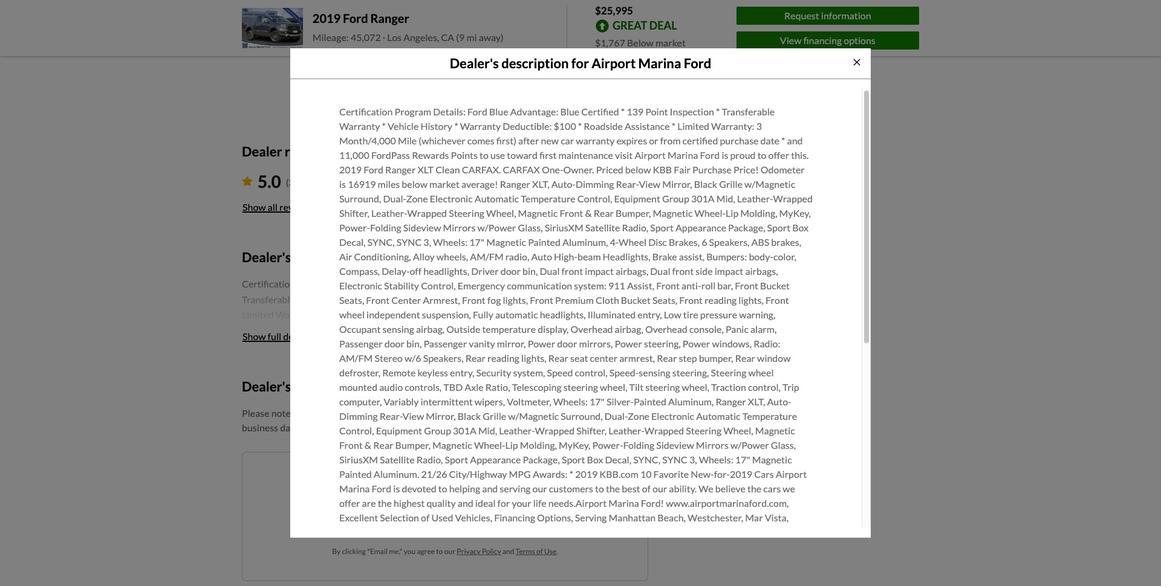 Task type: vqa. For each thing, say whether or not it's contained in the screenshot.
Vehicle has one previous owner.
no



Task type: locate. For each thing, give the bounding box(es) containing it.
1 horizontal spatial aluminum,
[[668, 396, 714, 408]]

venice,
[[671, 527, 702, 538]]

all down 5.0
[[268, 201, 278, 213]]

2 wheel, from the left
[[682, 382, 709, 393]]

1 horizontal spatial lip
[[726, 207, 739, 219]]

and right day,
[[437, 407, 453, 419]]

priced
[[596, 164, 623, 175]]

1 vertical spatial w/power
[[730, 440, 769, 451]]

silver-
[[607, 396, 634, 408]]

0 horizontal spatial sensing
[[382, 323, 414, 335]]

0 vertical spatial temperature
[[521, 193, 576, 204]]

dealer's
[[450, 55, 499, 71], [242, 249, 291, 265], [242, 379, 291, 395]]

anti-
[[682, 280, 701, 291]]

0 vertical spatial control,
[[577, 193, 612, 204]]

first)
[[496, 135, 516, 146]]

southern
[[747, 541, 786, 553]]

0 horizontal spatial for
[[497, 498, 510, 509]]

dealer up 5.0
[[242, 144, 282, 160]]

mirror, down the intermittent
[[426, 411, 456, 422]]

1 vertical spatial equipment
[[376, 425, 422, 437]]

1 show from the top
[[242, 201, 266, 213]]

temperature down the one-
[[521, 193, 576, 204]]

(850) 919-2520 link
[[312, 14, 379, 25]]

from
[[660, 135, 681, 146]]

certification
[[339, 106, 393, 117]]

1 horizontal spatial molding,
[[740, 207, 777, 219]]

door up seat
[[557, 338, 577, 349]]

and up "ideal"
[[482, 483, 498, 495]]

hollywood,
[[414, 541, 462, 553]]

and inside the please note that offers can change day-to-day, and all displayed prices or offers expire at close of business day.
[[437, 407, 453, 419]]

surround,
[[339, 193, 381, 204], [561, 411, 603, 422]]

1 horizontal spatial bin,
[[522, 265, 538, 277]]

reviews down (35
[[279, 201, 312, 213]]

for inside certification program details: ford blue advantage: blue certified * 139 point inspection * transferable warranty * vehicle history * warranty deductible: $100 * roadside assistance * limited warranty: 3 month/4,000 mile (whichever comes first) after new car warranty expires or from certified purchase date * and 11,000 fordpass rewards points to use toward first maintenance visit airport marina ford is proud to offer this. 2019 ford ranger xlt clean carfax. carfax one-owner. priced below kbb fair purchase price! odometer is 16919 miles below market average! ranger xlt, auto-dimming rear-view mirror, black grille w/magnetic surround, dual-zone electronic automatic temperature control, equipment group 301a mid, leather-wrapped shifter, leather-wrapped steering wheel, magnetic front & rear bumper, magnetic wheel-lip molding, mykey, power-folding sideview mirrors w/power glass, siriusxm satellite radio, sport appearance package, sport box decal, sync, sync 3, wheels: 17" magnetic painted aluminum, 4-wheel disc brakes, 6 speakers, abs brakes, air conditioning, alloy wheels, am/fm radio, auto high-beam headlights, brake assist, bumpers: body-color, compass, delay-off headlights, driver door bin, dual front impact airbags, dual front side impact airbags, electronic stability control, emergency communication system: 911 assist, front anti-roll bar, front bucket seats, front center armrest, front fog lights, front premium cloth bucket seats, front reading lights, front wheel independent suspension, fully automatic headlights, illuminated entry, low tire pressure warning, occupant sensing airbag, outside temperature display, overhead airbag, overhead console, panic alarm, passenger door bin, passenger vanity mirror, power door mirrors, power steering, power windows, radio: am/fm stereo w/6 speakers, rear reading lights, rear seat center armrest, rear step bumper, rear window defroster, remote keyless entry, security system, speed control, speed-sensing steering, steering wheel mounted audio controls, tbd axle ratio, telescoping steering wheel, tilt steering wheel, traction control, trip computer, variably intermittent wipers, voltmeter, wheels: 17" silver-painted aluminum, ranger xlt, auto- dimming rear-view mirror, black grille w/magnetic surround, dual-zone electronic automatic temperature control, equipment group 301a mid, leather-wrapped shifter, leather-wrapped steering wheel, magnetic front & rear bumper, magnetic wheel-lip molding, mykey, power-folding sideview mirrors w/power glass, siriusxm satellite radio, sport appearance package, sport box decal, sync, sync 3, wheels: 17" magnetic painted aluminum. 21/26 city/highway mpg   awards:   * 2019 kbb.com 10 favorite new-for-2019 cars  airport marina ford is devoted to helping and serving our customers to the best of our ability. we believe the cars we offer are the highest quality and ideal for your life needs.airport marina ford! www.airportmarinaford.com, excellent selection of used vehicles, financing options, serving manhattan beach, westchester, mar vista, pacific palisades, santa monica, playa del rey, beverly hills, inglewood, malibu, venice, culver city, brentwood, westwood, west hollywood, bel air, ladera heights, orange county, and el segundo but all over southern california and la. all prices exclude taxes, registration cost, dealer installed options and any finance charges.
[[497, 498, 510, 509]]

1 horizontal spatial group
[[662, 193, 689, 204]]

molding, up abs
[[740, 207, 777, 219]]

advantage:
[[510, 106, 558, 117]]

0 horizontal spatial sideview
[[403, 222, 441, 233]]

1 horizontal spatial dual
[[650, 265, 670, 277]]

1 horizontal spatial dealer
[[312, 68, 341, 80]]

front down "communication"
[[530, 294, 553, 306]]

prices
[[508, 407, 534, 419]]

am/fm up defroster,
[[339, 353, 373, 364]]

options down segundo
[[657, 556, 689, 567]]

all inside certification program details: ford blue advantage: blue certified * 139 point inspection * transferable warranty * vehicle history * warranty deductible: $100 * roadside assistance * limited warranty: 3 month/4,000 mile (whichever comes first) after new car warranty expires or from certified purchase date * and 11,000 fordpass rewards points to use toward first maintenance visit airport marina ford is proud to offer this. 2019 ford ranger xlt clean carfax. carfax one-owner. priced below kbb fair purchase price! odometer is 16919 miles below market average! ranger xlt, auto-dimming rear-view mirror, black grille w/magnetic surround, dual-zone electronic automatic temperature control, equipment group 301a mid, leather-wrapped shifter, leather-wrapped steering wheel, magnetic front & rear bumper, magnetic wheel-lip molding, mykey, power-folding sideview mirrors w/power glass, siriusxm satellite radio, sport appearance package, sport box decal, sync, sync 3, wheels: 17" magnetic painted aluminum, 4-wheel disc brakes, 6 speakers, abs brakes, air conditioning, alloy wheels, am/fm radio, auto high-beam headlights, brake assist, bumpers: body-color, compass, delay-off headlights, driver door bin, dual front impact airbags, dual front side impact airbags, electronic stability control, emergency communication system: 911 assist, front anti-roll bar, front bucket seats, front center armrest, front fog lights, front premium cloth bucket seats, front reading lights, front wheel independent suspension, fully automatic headlights, illuminated entry, low tire pressure warning, occupant sensing airbag, outside temperature display, overhead airbag, overhead console, panic alarm, passenger door bin, passenger vanity mirror, power door mirrors, power steering, power windows, radio: am/fm stereo w/6 speakers, rear reading lights, rear seat center armrest, rear step bumper, rear window defroster, remote keyless entry, security system, speed control, speed-sensing steering, steering wheel mounted audio controls, tbd axle ratio, telescoping steering wheel, tilt steering wheel, traction control, trip computer, variably intermittent wipers, voltmeter, wheels: 17" silver-painted aluminum, ranger xlt, auto- dimming rear-view mirror, black grille w/magnetic surround, dual-zone electronic automatic temperature control, equipment group 301a mid, leather-wrapped shifter, leather-wrapped steering wheel, magnetic front & rear bumper, magnetic wheel-lip molding, mykey, power-folding sideview mirrors w/power glass, siriusxm satellite radio, sport appearance package, sport box decal, sync, sync 3, wheels: 17" magnetic painted aluminum. 21/26 city/highway mpg   awards:   * 2019 kbb.com 10 favorite new-for-2019 cars  airport marina ford is devoted to helping and serving our customers to the best of our ability. we believe the cars we offer are the highest quality and ideal for your life needs.airport marina ford! www.airportmarinaford.com, excellent selection of used vehicles, financing options, serving manhattan beach, westchester, mar vista, pacific palisades, santa monica, playa del rey, beverly hills, inglewood, malibu, venice, culver city, brentwood, westwood, west hollywood, bel air, ladera heights, orange county, and el segundo but all over southern california and la. all prices exclude taxes, registration cost, dealer installed options and any finance charges.
[[714, 541, 724, 553]]

offer up odometer
[[768, 149, 789, 161]]

1 vertical spatial decal,
[[605, 454, 631, 466]]

bumper,
[[699, 353, 733, 364]]

2520
[[357, 14, 379, 25]]

1 horizontal spatial mykey,
[[779, 207, 811, 219]]

2 front from the left
[[672, 265, 694, 277]]

0 horizontal spatial passenger
[[339, 338, 383, 349]]

2 blue from the left
[[560, 106, 579, 117]]

driver
[[471, 265, 499, 277]]

1 horizontal spatial bucket
[[760, 280, 790, 291]]

favorite
[[653, 469, 689, 480]]

1 vertical spatial wheel,
[[723, 425, 753, 437]]

1 horizontal spatial wheels:
[[553, 396, 588, 408]]

the down kbb.com
[[606, 483, 620, 495]]

* up warranty:
[[716, 106, 720, 117]]

1 horizontal spatial grille
[[719, 178, 743, 190]]

shifter, down expire
[[576, 425, 607, 437]]

headlights,
[[423, 265, 469, 277], [540, 309, 586, 320]]

magnetic
[[518, 207, 558, 219], [653, 207, 693, 219], [486, 236, 526, 248], [755, 425, 795, 437], [432, 440, 472, 451], [752, 454, 792, 466]]

* left vehicle
[[382, 120, 386, 132]]

2019 down 11,000
[[339, 164, 362, 175]]

carfax.
[[462, 164, 501, 175]]

the down cars at the right
[[747, 483, 761, 495]]

fully
[[473, 309, 493, 320]]

1 vertical spatial me
[[522, 513, 535, 525]]

1 horizontal spatial new
[[541, 135, 559, 146]]

sideview up "favorite"
[[656, 440, 694, 451]]

fair
[[674, 164, 691, 175]]

0 horizontal spatial view
[[402, 411, 424, 422]]

aluminum.
[[374, 469, 419, 480]]

agree
[[417, 547, 435, 556]]

1 vertical spatial bumper,
[[395, 440, 431, 451]]

1 horizontal spatial is
[[393, 483, 400, 495]]

mirrors up wheels,
[[443, 222, 476, 233]]

all down tbd
[[455, 407, 464, 419]]

armrest,
[[423, 294, 460, 306]]

keyless
[[417, 367, 448, 379]]

1 warranty from the left
[[339, 120, 380, 132]]

mykey, up brakes,
[[779, 207, 811, 219]]

0 horizontal spatial mid,
[[478, 425, 497, 437]]

2 power from the left
[[615, 338, 642, 349]]

passenger down outside
[[424, 338, 467, 349]]

2 ca from the left
[[465, 32, 478, 43]]

1 vertical spatial market
[[429, 178, 460, 190]]

purchase
[[720, 135, 759, 146]]

appearance up this
[[470, 454, 521, 466]]

0 horizontal spatial ca
[[441, 32, 454, 43]]

request information button
[[736, 7, 919, 25]]

blue up $100
[[560, 106, 579, 117]]

playa
[[473, 527, 496, 538]]

1 vertical spatial bucket
[[621, 294, 651, 306]]

wheel, down average! at the left
[[486, 207, 516, 219]]

step
[[679, 353, 697, 364]]

or right prices
[[535, 407, 545, 419]]

email me button
[[484, 506, 547, 533]]

painted
[[528, 236, 561, 248], [634, 396, 666, 408], [339, 469, 372, 480]]

stability
[[384, 280, 419, 291]]

black down the wipers,
[[458, 411, 481, 422]]

1 wheel, from the left
[[600, 382, 627, 393]]

sync up "favorite"
[[662, 454, 687, 466]]

blue up the first)
[[489, 106, 508, 117]]

show full description button
[[242, 324, 331, 350]]

1 horizontal spatial satellite
[[585, 222, 620, 233]]

me inside button
[[522, 513, 535, 525]]

1 horizontal spatial market
[[655, 37, 686, 48]]

door down radio,
[[501, 265, 521, 277]]

temperature
[[521, 193, 576, 204], [742, 411, 797, 422]]

and down helping
[[458, 498, 473, 509]]

301a down displayed
[[453, 425, 476, 437]]

1 vertical spatial bin,
[[406, 338, 422, 349]]

lip up bumpers:
[[726, 207, 739, 219]]

0 vertical spatial rear-
[[616, 178, 639, 190]]

show for dealer
[[242, 201, 266, 213]]

automatic
[[495, 309, 538, 320]]

0 vertical spatial for
[[571, 55, 589, 71]]

marina
[[638, 55, 681, 71], [668, 149, 698, 161], [339, 483, 370, 495], [609, 498, 639, 509]]

vehicles,
[[455, 512, 492, 524]]

1 horizontal spatial offers
[[547, 407, 572, 419]]

note
[[271, 407, 291, 419]]

1 vertical spatial offer
[[339, 498, 360, 509]]

1 horizontal spatial automatic
[[696, 411, 741, 422]]

date
[[760, 135, 779, 146]]

0 horizontal spatial dual
[[540, 265, 560, 277]]

pacific
[[339, 527, 367, 538]]

body-
[[749, 251, 773, 262]]

0 horizontal spatial or
[[535, 407, 545, 419]]

1 ca from the left
[[441, 32, 454, 43]]

2 impact from the left
[[715, 265, 743, 277]]

17" up driver
[[469, 236, 484, 248]]

0 vertical spatial package,
[[728, 222, 765, 233]]

cars
[[754, 469, 774, 480]]

0 horizontal spatial mirror,
[[426, 411, 456, 422]]

dealer's disclaimer
[[242, 379, 355, 395]]

airbag, down the suspension,
[[416, 323, 445, 335]]

1 horizontal spatial 301a
[[691, 193, 715, 204]]

0 vertical spatial dimming
[[576, 178, 614, 190]]

lip up mpg at the left bottom of page
[[505, 440, 518, 451]]

front left "anti-"
[[656, 280, 680, 291]]

1 front from the left
[[562, 265, 583, 277]]

proud
[[730, 149, 756, 161]]

3, up alloy
[[424, 236, 431, 248]]

wheel,
[[486, 207, 516, 219], [723, 425, 753, 437]]

and left el
[[632, 541, 647, 553]]

delay-
[[382, 265, 410, 277]]

suspension,
[[422, 309, 471, 320]]

power up armrest,
[[615, 338, 642, 349]]

the right are
[[378, 498, 392, 509]]

wheels: down speed
[[553, 396, 588, 408]]

$25,995
[[595, 4, 633, 17]]

2 offers from the left
[[547, 407, 572, 419]]

front
[[560, 207, 583, 219], [656, 280, 680, 291], [735, 280, 758, 291], [366, 294, 390, 306], [462, 294, 485, 306], [530, 294, 553, 306], [679, 294, 703, 306], [766, 294, 789, 306], [339, 440, 363, 451]]

description inside dialog
[[501, 55, 569, 71]]

1 horizontal spatial wheel-
[[694, 207, 726, 219]]

centinela
[[348, 32, 389, 43]]

decal, up kbb.com
[[605, 454, 631, 466]]

1 vertical spatial 301a
[[453, 425, 476, 437]]

airbags, down headlights,
[[616, 265, 648, 277]]

lights, up automatic
[[503, 294, 528, 306]]

privacy
[[457, 547, 480, 556]]

1 vertical spatial dual-
[[605, 411, 628, 422]]

bucket down color,
[[760, 280, 790, 291]]

front down can
[[339, 440, 363, 451]]

2019 inside 2019 ford ranger mileage: 45,072 · los angeles, ca (9 mi away)
[[313, 11, 341, 26]]

all right but
[[714, 541, 724, 553]]

2 seats, from the left
[[652, 294, 677, 306]]

1 vertical spatial appearance
[[470, 454, 521, 466]]

0 horizontal spatial wheel,
[[486, 207, 516, 219]]

panic
[[726, 323, 749, 335]]

hills,
[[567, 527, 588, 538]]

devoted
[[402, 483, 436, 495]]

1 vertical spatial description
[[294, 249, 361, 265]]

brentwood,
[[755, 527, 805, 538]]

1 vertical spatial surround,
[[561, 411, 603, 422]]

* left 139
[[621, 106, 625, 117]]

1 horizontal spatial entry,
[[638, 309, 662, 320]]

0 vertical spatial headlights,
[[423, 265, 469, 277]]

ford up purchase on the right of page
[[700, 149, 720, 161]]

dealer's inside dialog
[[450, 55, 499, 71]]

wheel, down "step"
[[682, 382, 709, 393]]

1 los from the left
[[387, 32, 402, 43]]

please
[[242, 407, 270, 419]]

w/magnetic down 'voltmeter,'
[[508, 411, 559, 422]]

rear- down the priced in the top of the page
[[616, 178, 639, 190]]

1 overhead from the left
[[571, 323, 613, 335]]

Email address email field
[[343, 507, 476, 532]]

1 vertical spatial black
[[458, 411, 481, 422]]

steering up traction
[[711, 367, 746, 379]]

dimming down the priced in the top of the page
[[576, 178, 614, 190]]

1 horizontal spatial for
[[571, 55, 589, 71]]

0 horizontal spatial decal,
[[339, 236, 366, 248]]

dealer's up please
[[242, 379, 291, 395]]

0 horizontal spatial front
[[562, 265, 583, 277]]

rear up speed
[[548, 353, 568, 364]]

auto- down the one-
[[551, 178, 576, 190]]

1 horizontal spatial power
[[615, 338, 642, 349]]

steering down speed
[[563, 382, 598, 393]]

0 horizontal spatial dual-
[[383, 193, 406, 204]]

expire
[[574, 407, 600, 419]]

0 vertical spatial entry,
[[638, 309, 662, 320]]

rear down windows,
[[735, 353, 755, 364]]

grille down the wipers,
[[483, 411, 506, 422]]

1 angeles, from the left
[[403, 32, 439, 43]]

mar
[[745, 512, 763, 524]]

ca right (9
[[465, 32, 478, 43]]

wheel- up city/highway
[[474, 440, 505, 451]]

0 vertical spatial dealer
[[312, 68, 341, 80]]

2 show from the top
[[242, 331, 266, 342]]

manhattan
[[609, 512, 656, 524]]

1 vertical spatial lip
[[505, 440, 518, 451]]

mirror,
[[662, 178, 692, 190], [426, 411, 456, 422]]

box up brakes,
[[792, 222, 809, 233]]

wheel- up 6 at the top right of the page
[[694, 207, 726, 219]]

el
[[649, 541, 657, 553]]

0 horizontal spatial satellite
[[380, 454, 415, 466]]

1 horizontal spatial los
[[411, 32, 425, 43]]

1 vertical spatial wheel-
[[474, 440, 505, 451]]

view down variably
[[402, 411, 424, 422]]

can
[[339, 407, 354, 419]]

1 vertical spatial aluminum,
[[668, 396, 714, 408]]

ca left (9
[[441, 32, 454, 43]]

airport marina ford image
[[243, 0, 301, 34]]

description right full
[[283, 331, 331, 342]]

automatic down average! at the left
[[475, 193, 519, 204]]

sync, up 10
[[633, 454, 660, 466]]

bumpers:
[[706, 251, 747, 262]]

painted up are
[[339, 469, 372, 480]]

tire
[[683, 309, 698, 320]]

0 horizontal spatial xlt,
[[532, 178, 549, 190]]

1 horizontal spatial w/magnetic
[[744, 178, 795, 190]]

1 horizontal spatial front
[[672, 265, 694, 277]]

dealer's description for airport marina ford dialog
[[290, 48, 871, 587]]

wrapped down odometer
[[773, 193, 813, 204]]

0 vertical spatial equipment
[[614, 193, 660, 204]]

financing
[[803, 34, 842, 46]]

0 vertical spatial dealer's
[[450, 55, 499, 71]]

show full description
[[242, 331, 331, 342]]

listings
[[441, 473, 472, 485]]

all inside the please note that offers can change day-to-day, and all displayed prices or offers expire at close of business day.
[[455, 407, 464, 419]]

system:
[[574, 280, 606, 291]]

reading
[[705, 294, 737, 306], [487, 353, 519, 364]]

options up the 'close modal dealer's description for airport marina ford' image
[[844, 34, 876, 46]]

0 horizontal spatial power
[[528, 338, 555, 349]]

dual- down silver-
[[605, 411, 628, 422]]

description for dealer's description for airport marina ford
[[501, 55, 569, 71]]

1 vertical spatial all
[[455, 407, 464, 419]]

0 vertical spatial view
[[780, 34, 802, 46]]

1 horizontal spatial blue
[[560, 106, 579, 117]]

2 airbag, from the left
[[615, 323, 643, 335]]

0 horizontal spatial blue
[[489, 106, 508, 117]]

mirror, down fair
[[662, 178, 692, 190]]

los right ","
[[411, 32, 425, 43]]

ability.
[[669, 483, 697, 495]]

mpg
[[509, 469, 531, 480]]

1 vertical spatial dealer
[[242, 144, 282, 160]]

west
[[389, 541, 412, 553]]

2 horizontal spatial 17"
[[735, 454, 750, 466]]

wrapped down xlt
[[407, 207, 447, 219]]

0 horizontal spatial &
[[365, 440, 371, 451]]

5880 w centinela ave , los angeles, ca 90045
[[312, 32, 508, 43]]

notify
[[365, 473, 393, 485]]

1 vertical spatial show
[[242, 331, 266, 342]]

seats, down compass,
[[339, 294, 364, 306]]

disc
[[648, 236, 667, 248]]

speakers,
[[709, 236, 750, 248], [423, 353, 464, 364]]

1 horizontal spatial door
[[501, 265, 521, 277]]

notify me of new listings like this one
[[365, 473, 525, 485]]

market
[[655, 37, 686, 48], [429, 178, 460, 190]]

for up certified
[[571, 55, 589, 71]]

star image
[[242, 176, 253, 186]]

airport up kbb
[[635, 149, 666, 161]]

box up kbb.com
[[587, 454, 603, 466]]

surround, down the 16919
[[339, 193, 381, 204]]

passenger
[[339, 338, 383, 349], [424, 338, 467, 349]]

pressure
[[700, 309, 737, 320]]

dealer for dealer website
[[312, 68, 341, 80]]

steering,
[[644, 338, 681, 349], [672, 367, 709, 379]]

clicking
[[342, 547, 366, 556]]

sync up alloy
[[397, 236, 422, 248]]

1 vertical spatial folding
[[623, 440, 654, 451]]

0 vertical spatial sync
[[397, 236, 422, 248]]

view inside button
[[780, 34, 802, 46]]

1 horizontal spatial sync,
[[633, 454, 660, 466]]

airport up we
[[776, 469, 807, 480]]

dealer's description for airport marina ford
[[450, 55, 711, 71]]

ranger up ·
[[370, 11, 409, 26]]

wheel, up silver-
[[600, 382, 627, 393]]

of inside the please note that offers can change day-to-day, and all displayed prices or offers expire at close of business day.
[[636, 407, 644, 419]]

1 horizontal spatial me
[[522, 513, 535, 525]]

front down high- at the top left of page
[[562, 265, 583, 277]]

ford up 45,072
[[343, 11, 368, 26]]



Task type: describe. For each thing, give the bounding box(es) containing it.
ca inside 2019 ford ranger mileage: 45,072 · los angeles, ca (9 mi away)
[[441, 32, 454, 43]]

of left use
[[536, 547, 543, 556]]

illuminated
[[588, 309, 636, 320]]

ford up are
[[372, 483, 391, 495]]

2 angeles, from the left
[[427, 32, 463, 43]]

0 horizontal spatial sync
[[397, 236, 422, 248]]

1 horizontal spatial sideview
[[656, 440, 694, 451]]

w
[[336, 32, 346, 43]]

1 horizontal spatial 17"
[[590, 396, 605, 408]]

0 horizontal spatial wheel-
[[474, 440, 505, 451]]

1 power from the left
[[528, 338, 555, 349]]

beach,
[[658, 512, 686, 524]]

variably
[[384, 396, 419, 408]]

1 horizontal spatial wheel
[[748, 367, 774, 379]]

0 horizontal spatial control,
[[339, 425, 374, 437]]

1 horizontal spatial sync
[[662, 454, 687, 466]]

sport up listings at the left of the page
[[445, 454, 468, 466]]

compass,
[[339, 265, 380, 277]]

marina down best
[[609, 498, 639, 509]]

ideal
[[475, 498, 496, 509]]

speed
[[547, 367, 573, 379]]

1 airbag, from the left
[[416, 323, 445, 335]]

beam
[[577, 251, 601, 262]]

0 vertical spatial wheel,
[[486, 207, 516, 219]]

2 overhead from the left
[[645, 323, 687, 335]]

all inside button
[[268, 201, 278, 213]]

policy
[[482, 547, 501, 556]]

dealer for dealer reviews
[[242, 144, 282, 160]]

toward
[[507, 149, 538, 161]]

remote
[[382, 367, 416, 379]]

1 vertical spatial speakers,
[[423, 353, 464, 364]]

0 vertical spatial radio,
[[622, 222, 648, 233]]

leather- down price!
[[737, 193, 773, 204]]

lights, up warning, at right bottom
[[739, 294, 764, 306]]

0 horizontal spatial temperature
[[521, 193, 576, 204]]

1 horizontal spatial black
[[694, 178, 717, 190]]

1 vertical spatial airport
[[635, 149, 666, 161]]

0 horizontal spatial molding,
[[520, 440, 557, 451]]

45,072
[[351, 32, 381, 43]]

1 horizontal spatial dual-
[[605, 411, 628, 422]]

0 horizontal spatial surround,
[[339, 193, 381, 204]]

ford inside 2019 ford ranger mileage: 45,072 · los angeles, ca (9 mi away)
[[343, 11, 368, 26]]

city/highway
[[449, 469, 507, 480]]

0 horizontal spatial painted
[[339, 469, 372, 480]]

cloth
[[596, 294, 619, 306]]

* up from
[[672, 120, 676, 132]]

0 vertical spatial reviews
[[285, 144, 331, 160]]

0 horizontal spatial w/power
[[477, 222, 516, 233]]

email
[[496, 513, 520, 525]]

0 horizontal spatial wheel
[[339, 309, 365, 320]]

to down kbb.com
[[595, 483, 604, 495]]

0 horizontal spatial below
[[402, 178, 428, 190]]

window
[[757, 353, 791, 364]]

radio:
[[754, 338, 780, 349]]

ford right details:
[[467, 106, 487, 117]]

description for dealer's description
[[294, 249, 361, 265]]

2 horizontal spatial is
[[722, 149, 728, 161]]

close modal dealer's description for airport marina ford image
[[852, 57, 862, 67]]

and up this. on the top right of page
[[787, 135, 803, 146]]

0 vertical spatial bin,
[[522, 265, 538, 277]]

2 passenger from the left
[[424, 338, 467, 349]]

10
[[640, 469, 652, 480]]

first
[[539, 149, 557, 161]]

wheels,
[[437, 251, 468, 262]]

to down 'date' at the top
[[757, 149, 766, 161]]

options inside button
[[844, 34, 876, 46]]

0 vertical spatial steering,
[[644, 338, 681, 349]]

0 vertical spatial dual-
[[383, 193, 406, 204]]

1 vertical spatial sync,
[[633, 454, 660, 466]]

* right 'date' at the top
[[781, 135, 785, 146]]

request information
[[784, 10, 871, 21]]

0 horizontal spatial mykey,
[[559, 440, 590, 451]]

1 horizontal spatial mid,
[[716, 193, 735, 204]]

1 horizontal spatial w/power
[[730, 440, 769, 451]]

1 horizontal spatial offer
[[768, 149, 789, 161]]

ranger down traction
[[716, 396, 746, 408]]

2 vertical spatial airport
[[776, 469, 807, 480]]

2 vertical spatial electronic
[[651, 411, 694, 422]]

(9
[[456, 32, 465, 43]]

2 horizontal spatial the
[[747, 483, 761, 495]]

independent
[[367, 309, 420, 320]]

show for dealer's
[[242, 331, 266, 342]]

financing
[[494, 512, 535, 524]]

dealer's for dealer's description
[[242, 249, 291, 265]]

visit
[[615, 149, 633, 161]]

defroster,
[[339, 367, 380, 379]]

1 vertical spatial headlights,
[[540, 309, 586, 320]]

system,
[[513, 367, 545, 379]]

1 steering from the left
[[563, 382, 598, 393]]

1 offers from the left
[[312, 407, 337, 419]]

segundo
[[659, 541, 696, 553]]

sport up brakes,
[[767, 222, 791, 233]]

0 vertical spatial mirrors
[[443, 222, 476, 233]]

2 steering from the left
[[645, 382, 680, 393]]

0 vertical spatial bucket
[[760, 280, 790, 291]]

ranger inside 2019 ford ranger mileage: 45,072 · los angeles, ca (9 mi away)
[[370, 11, 409, 26]]

1 horizontal spatial wheel,
[[723, 425, 753, 437]]

0 horizontal spatial the
[[378, 498, 392, 509]]

1 passenger from the left
[[339, 338, 383, 349]]

me for notify
[[395, 473, 408, 485]]

marina up fair
[[668, 149, 698, 161]]

lights, up system, in the bottom left of the page
[[521, 353, 546, 364]]

$1,767
[[595, 37, 625, 48]]

use
[[544, 547, 557, 556]]

0 vertical spatial siriusxm
[[545, 222, 583, 233]]

1 vertical spatial am/fm
[[339, 353, 373, 364]]

los inside 2019 ford ranger mileage: 45,072 · los angeles, ca (9 mi away)
[[387, 32, 402, 43]]

deductible:
[[503, 120, 552, 132]]

intermittent
[[421, 396, 473, 408]]

1 vertical spatial view
[[639, 178, 660, 190]]

5.0 (35 reviews)
[[258, 171, 338, 192]]

alarm,
[[750, 323, 777, 335]]

marina up are
[[339, 483, 370, 495]]

and down but
[[691, 556, 707, 567]]

angeles, inside 2019 ford ranger mileage: 45,072 · los angeles, ca (9 mi away)
[[403, 32, 439, 43]]

6
[[702, 236, 707, 248]]

tilt
[[629, 382, 644, 393]]

2 warranty from the left
[[460, 120, 501, 132]]

2 dual from the left
[[650, 265, 670, 277]]

leather- down close
[[609, 425, 644, 437]]

stereo
[[375, 353, 403, 364]]

2 los from the left
[[411, 32, 425, 43]]

1 horizontal spatial auto-
[[767, 396, 791, 408]]

options inside certification program details: ford blue advantage: blue certified * 139 point inspection * transferable warranty * vehicle history * warranty deductible: $100 * roadside assistance * limited warranty: 3 month/4,000 mile (whichever comes first) after new car warranty expires or from certified purchase date * and 11,000 fordpass rewards points to use toward first maintenance visit airport marina ford is proud to offer this. 2019 ford ranger xlt clean carfax. carfax one-owner. priced below kbb fair purchase price! odometer is 16919 miles below market average! ranger xlt, auto-dimming rear-view mirror, black grille w/magnetic surround, dual-zone electronic automatic temperature control, equipment group 301a mid, leather-wrapped shifter, leather-wrapped steering wheel, magnetic front & rear bumper, magnetic wheel-lip molding, mykey, power-folding sideview mirrors w/power glass, siriusxm satellite radio, sport appearance package, sport box decal, sync, sync 3, wheels: 17" magnetic painted aluminum, 4-wheel disc brakes, 6 speakers, abs brakes, air conditioning, alloy wheels, am/fm radio, auto high-beam headlights, brake assist, bumpers: body-color, compass, delay-off headlights, driver door bin, dual front impact airbags, dual front side impact airbags, electronic stability control, emergency communication system: 911 assist, front anti-roll bar, front bucket seats, front center armrest, front fog lights, front premium cloth bucket seats, front reading lights, front wheel independent suspension, fully automatic headlights, illuminated entry, low tire pressure warning, occupant sensing airbag, outside temperature display, overhead airbag, overhead console, panic alarm, passenger door bin, passenger vanity mirror, power door mirrors, power steering, power windows, radio: am/fm stereo w/6 speakers, rear reading lights, rear seat center armrest, rear step bumper, rear window defroster, remote keyless entry, security system, speed control, speed-sensing steering, steering wheel mounted audio controls, tbd axle ratio, telescoping steering wheel, tilt steering wheel, traction control, trip computer, variably intermittent wipers, voltmeter, wheels: 17" silver-painted aluminum, ranger xlt, auto- dimming rear-view mirror, black grille w/magnetic surround, dual-zone electronic automatic temperature control, equipment group 301a mid, leather-wrapped shifter, leather-wrapped steering wheel, magnetic front & rear bumper, magnetic wheel-lip molding, mykey, power-folding sideview mirrors w/power glass, siriusxm satellite radio, sport appearance package, sport box decal, sync, sync 3, wheels: 17" magnetic painted aluminum. 21/26 city/highway mpg   awards:   * 2019 kbb.com 10 favorite new-for-2019 cars  airport marina ford is devoted to helping and serving our customers to the best of our ability. we believe the cars we offer are the highest quality and ideal for your life needs.airport marina ford! www.airportmarinaford.com, excellent selection of used vehicles, financing options, serving manhattan beach, westchester, mar vista, pacific palisades, santa monica, playa del rey, beverly hills, inglewood, malibu, venice, culver city, brentwood, westwood, west hollywood, bel air, ladera heights, orange county, and el segundo but all over southern california and la. all prices exclude taxes, registration cost, dealer installed options and any finance charges.
[[657, 556, 689, 567]]

2 vertical spatial steering
[[686, 425, 722, 437]]

limited
[[677, 120, 709, 132]]

wrapped down expire
[[535, 425, 575, 437]]

installed
[[620, 556, 656, 567]]

after
[[518, 135, 539, 146]]

fog
[[487, 294, 501, 306]]

1 horizontal spatial folding
[[623, 440, 654, 451]]

0 horizontal spatial control,
[[575, 367, 608, 379]]

california
[[339, 556, 381, 567]]

1 vertical spatial wheels:
[[553, 396, 588, 408]]

points
[[451, 149, 478, 161]]

0 horizontal spatial bumper,
[[395, 440, 431, 451]]

dealer's for dealer's disclaimer
[[242, 379, 291, 395]]

la.
[[400, 556, 414, 567]]

rear down vanity
[[465, 353, 486, 364]]

0 vertical spatial appearance
[[675, 222, 726, 233]]

day-
[[388, 407, 406, 419]]

odometer
[[761, 164, 805, 175]]

1 vertical spatial power-
[[592, 440, 623, 451]]

0 horizontal spatial appearance
[[470, 454, 521, 466]]

2019 ford ranger image
[[242, 8, 303, 48]]

westchester,
[[688, 512, 743, 524]]

dealer's for dealer's description for airport marina ford
[[450, 55, 499, 71]]

front down 'emergency'
[[462, 294, 485, 306]]

0 vertical spatial glass,
[[518, 222, 543, 233]]

2 horizontal spatial our
[[653, 483, 667, 495]]

1 vertical spatial glass,
[[771, 440, 796, 451]]

rear up 4-
[[594, 207, 614, 219]]

of up santa on the left bottom of page
[[421, 512, 430, 524]]

of down 10
[[642, 483, 651, 495]]

to left use in the top of the page
[[480, 149, 489, 161]]

1 vertical spatial temperature
[[742, 411, 797, 422]]

$100
[[554, 120, 576, 132]]

front up high- at the top left of page
[[560, 207, 583, 219]]

0 horizontal spatial rear-
[[380, 411, 402, 422]]

vehicle
[[388, 120, 419, 132]]

website
[[343, 68, 376, 80]]

front up tire
[[679, 294, 703, 306]]

or inside the please note that offers can change day-to-day, and all displayed prices or offers expire at close of business day.
[[535, 407, 545, 419]]

1 vertical spatial steering
[[711, 367, 746, 379]]

0 horizontal spatial electronic
[[339, 280, 382, 291]]

0 horizontal spatial 301a
[[453, 425, 476, 437]]

description inside button
[[283, 331, 331, 342]]

1 horizontal spatial the
[[606, 483, 620, 495]]

price!
[[734, 164, 759, 175]]

1 vertical spatial 3,
[[689, 454, 697, 466]]

rear left "step"
[[657, 353, 677, 364]]

market inside certification program details: ford blue advantage: blue certified * 139 point inspection * transferable warranty * vehicle history * warranty deductible: $100 * roadside assistance * limited warranty: 3 month/4,000 mile (whichever comes first) after new car warranty expires or from certified purchase date * and 11,000 fordpass rewards points to use toward first maintenance visit airport marina ford is proud to offer this. 2019 ford ranger xlt clean carfax. carfax one-owner. priced below kbb fair purchase price! odometer is 16919 miles below market average! ranger xlt, auto-dimming rear-view mirror, black grille w/magnetic surround, dual-zone electronic automatic temperature control, equipment group 301a mid, leather-wrapped shifter, leather-wrapped steering wheel, magnetic front & rear bumper, magnetic wheel-lip molding, mykey, power-folding sideview mirrors w/power glass, siriusxm satellite radio, sport appearance package, sport box decal, sync, sync 3, wheels: 17" magnetic painted aluminum, 4-wheel disc brakes, 6 speakers, abs brakes, air conditioning, alloy wheels, am/fm radio, auto high-beam headlights, brake assist, bumpers: body-color, compass, delay-off headlights, driver door bin, dual front impact airbags, dual front side impact airbags, electronic stability control, emergency communication system: 911 assist, front anti-roll bar, front bucket seats, front center armrest, front fog lights, front premium cloth bucket seats, front reading lights, front wheel independent suspension, fully automatic headlights, illuminated entry, low tire pressure warning, occupant sensing airbag, outside temperature display, overhead airbag, overhead console, panic alarm, passenger door bin, passenger vanity mirror, power door mirrors, power steering, power windows, radio: am/fm stereo w/6 speakers, rear reading lights, rear seat center armrest, rear step bumper, rear window defroster, remote keyless entry, security system, speed control, speed-sensing steering, steering wheel mounted audio controls, tbd axle ratio, telescoping steering wheel, tilt steering wheel, traction control, trip computer, variably intermittent wipers, voltmeter, wheels: 17" silver-painted aluminum, ranger xlt, auto- dimming rear-view mirror, black grille w/magnetic surround, dual-zone electronic automatic temperature control, equipment group 301a mid, leather-wrapped shifter, leather-wrapped steering wheel, magnetic front & rear bumper, magnetic wheel-lip molding, mykey, power-folding sideview mirrors w/power glass, siriusxm satellite radio, sport appearance package, sport box decal, sync, sync 3, wheels: 17" magnetic painted aluminum. 21/26 city/highway mpg   awards:   * 2019 kbb.com 10 favorite new-for-2019 cars  airport marina ford is devoted to helping and serving our customers to the best of our ability. we believe the cars we offer are the highest quality and ideal for your life needs.airport marina ford! www.airportmarinaford.com, excellent selection of used vehicles, financing options, serving manhattan beach, westchester, mar vista, pacific palisades, santa monica, playa del rey, beverly hills, inglewood, malibu, venice, culver city, brentwood, westwood, west hollywood, bel air, ladera heights, orange county, and el segundo but all over southern california and la. all prices exclude taxes, registration cost, dealer installed options and any finance charges.
[[429, 178, 460, 190]]

1 vertical spatial mid,
[[478, 425, 497, 437]]

1 horizontal spatial rear-
[[616, 178, 639, 190]]

ford up the inspection
[[684, 55, 711, 71]]

audio
[[379, 382, 403, 393]]

seat
[[570, 353, 588, 364]]

away)
[[479, 32, 504, 43]]

* down details:
[[454, 120, 458, 132]]

of left 21/26
[[410, 473, 419, 485]]

center
[[590, 353, 618, 364]]

0 vertical spatial shifter,
[[339, 207, 369, 219]]

2019 up believe
[[730, 469, 752, 480]]

2019 ford ranger mileage: 45,072 · los angeles, ca (9 mi away)
[[313, 11, 504, 43]]

me for email
[[522, 513, 535, 525]]

car
[[561, 135, 574, 146]]

rey,
[[513, 527, 530, 538]]

sport up disc
[[650, 222, 674, 233]]

certified
[[682, 135, 718, 146]]

0 vertical spatial speakers,
[[709, 236, 750, 248]]

charges.
[[758, 556, 793, 567]]

3 power from the left
[[683, 338, 710, 349]]

ranger down carfax
[[500, 178, 530, 190]]

highest
[[394, 498, 425, 509]]

0 vertical spatial grille
[[719, 178, 743, 190]]

mile
[[398, 135, 417, 146]]

2 horizontal spatial door
[[557, 338, 577, 349]]

new inside certification program details: ford blue advantage: blue certified * 139 point inspection * transferable warranty * vehicle history * warranty deductible: $100 * roadside assistance * limited warranty: 3 month/4,000 mile (whichever comes first) after new car warranty expires or from certified purchase date * and 11,000 fordpass rewards points to use toward first maintenance visit airport marina ford is proud to offer this. 2019 ford ranger xlt clean carfax. carfax one-owner. priced below kbb fair purchase price! odometer is 16919 miles below market average! ranger xlt, auto-dimming rear-view mirror, black grille w/magnetic surround, dual-zone electronic automatic temperature control, equipment group 301a mid, leather-wrapped shifter, leather-wrapped steering wheel, magnetic front & rear bumper, magnetic wheel-lip molding, mykey, power-folding sideview mirrors w/power glass, siriusxm satellite radio, sport appearance package, sport box decal, sync, sync 3, wheels: 17" magnetic painted aluminum, 4-wheel disc brakes, 6 speakers, abs brakes, air conditioning, alloy wheels, am/fm radio, auto high-beam headlights, brake assist, bumpers: body-color, compass, delay-off headlights, driver door bin, dual front impact airbags, dual front side impact airbags, electronic stability control, emergency communication system: 911 assist, front anti-roll bar, front bucket seats, front center armrest, front fog lights, front premium cloth bucket seats, front reading lights, front wheel independent suspension, fully automatic headlights, illuminated entry, low tire pressure warning, occupant sensing airbag, outside temperature display, overhead airbag, overhead console, panic alarm, passenger door bin, passenger vanity mirror, power door mirrors, power steering, power windows, radio: am/fm stereo w/6 speakers, rear reading lights, rear seat center armrest, rear step bumper, rear window defroster, remote keyless entry, security system, speed control, speed-sensing steering, steering wheel mounted audio controls, tbd axle ratio, telescoping steering wheel, tilt steering wheel, traction control, trip computer, variably intermittent wipers, voltmeter, wheels: 17" silver-painted aluminum, ranger xlt, auto- dimming rear-view mirror, black grille w/magnetic surround, dual-zone electronic automatic temperature control, equipment group 301a mid, leather-wrapped shifter, leather-wrapped steering wheel, magnetic front & rear bumper, magnetic wheel-lip molding, mykey, power-folding sideview mirrors w/power glass, siriusxm satellite radio, sport appearance package, sport box decal, sync, sync 3, wheels: 17" magnetic painted aluminum. 21/26 city/highway mpg   awards:   * 2019 kbb.com 10 favorite new-for-2019 cars  airport marina ford is devoted to helping and serving our customers to the best of our ability. we believe the cars we offer are the highest quality and ideal for your life needs.airport marina ford! www.airportmarinaford.com, excellent selection of used vehicles, financing options, serving manhattan beach, westchester, mar vista, pacific palisades, santa monica, playa del rey, beverly hills, inglewood, malibu, venice, culver city, brentwood, westwood, west hollywood, bel air, ladera heights, orange county, and el segundo but all over southern california and la. all prices exclude taxes, registration cost, dealer installed options and any finance charges.
[[541, 135, 559, 146]]

email me
[[496, 513, 535, 525]]

by
[[332, 547, 341, 556]]

0 vertical spatial mykey,
[[779, 207, 811, 219]]

owner.
[[563, 164, 594, 175]]

occupant
[[339, 323, 381, 335]]

show all reviews button
[[242, 194, 313, 221]]

1 vertical spatial box
[[587, 454, 603, 466]]

(35
[[286, 177, 300, 188]]

to right the agree
[[436, 547, 443, 556]]

rear up aluminum.
[[373, 440, 393, 451]]

* right $100
[[578, 120, 582, 132]]

fordpass
[[371, 149, 410, 161]]

premium
[[555, 294, 594, 306]]

2 airbags, from the left
[[745, 265, 778, 277]]

0 vertical spatial lip
[[726, 207, 739, 219]]

full
[[268, 331, 281, 342]]

ford up the 16919
[[364, 164, 383, 175]]

0 vertical spatial airport
[[592, 55, 636, 71]]

front up independent on the left bottom
[[366, 294, 390, 306]]

this
[[491, 473, 507, 485]]

terms of use link
[[516, 547, 557, 556]]

ave
[[391, 32, 407, 43]]

1 vertical spatial satellite
[[380, 454, 415, 466]]

1 vertical spatial is
[[339, 178, 346, 190]]

1 vertical spatial grille
[[483, 411, 506, 422]]

clean
[[435, 164, 460, 175]]

front up warning, at right bottom
[[766, 294, 789, 306]]

comes
[[467, 135, 494, 146]]

0 horizontal spatial aluminum,
[[562, 236, 608, 248]]

average!
[[461, 178, 498, 190]]

reviews inside show all reviews button
[[279, 201, 312, 213]]

1 vertical spatial xlt,
[[748, 396, 765, 408]]

assist,
[[679, 251, 705, 262]]

leather- down prices
[[499, 425, 535, 437]]

1 blue from the left
[[489, 106, 508, 117]]

2019 up customers
[[575, 469, 598, 480]]

0 horizontal spatial dimming
[[339, 411, 378, 422]]

0 vertical spatial 301a
[[691, 193, 715, 204]]

919-
[[337, 14, 357, 25]]

1 vertical spatial radio,
[[416, 454, 443, 466]]

1 impact from the left
[[585, 265, 614, 277]]

1 horizontal spatial &
[[585, 207, 592, 219]]

1 horizontal spatial below
[[625, 164, 651, 175]]

* up customers
[[569, 469, 573, 480]]

1 airbags, from the left
[[616, 265, 648, 277]]

1 dual from the left
[[540, 265, 560, 277]]

ford!
[[641, 498, 664, 509]]

1 horizontal spatial shifter,
[[576, 425, 607, 437]]

0 vertical spatial painted
[[528, 236, 561, 248]]

marina down "$1,767 below market"
[[638, 55, 681, 71]]

.
[[557, 547, 558, 556]]

sport up awards:
[[562, 454, 585, 466]]

day.
[[280, 422, 297, 433]]

1 seats, from the left
[[339, 294, 364, 306]]

wrapped up "favorite"
[[644, 425, 684, 437]]

voltmeter,
[[507, 396, 551, 408]]

and right policy
[[502, 547, 514, 556]]

front right bar,
[[735, 280, 758, 291]]

close
[[612, 407, 634, 419]]

trip
[[783, 382, 799, 393]]

communication
[[507, 280, 572, 291]]

0 vertical spatial mirror,
[[662, 178, 692, 190]]

ranger down "fordpass"
[[385, 164, 416, 175]]

1 vertical spatial painted
[[634, 396, 666, 408]]

or inside certification program details: ford blue advantage: blue certified * 139 point inspection * transferable warranty * vehicle history * warranty deductible: $100 * roadside assistance * limited warranty: 3 month/4,000 mile (whichever comes first) after new car warranty expires or from certified purchase date * and 11,000 fordpass rewards points to use toward first maintenance visit airport marina ford is proud to offer this. 2019 ford ranger xlt clean carfax. carfax one-owner. priced below kbb fair purchase price! odometer is 16919 miles below market average! ranger xlt, auto-dimming rear-view mirror, black grille w/magnetic surround, dual-zone electronic automatic temperature control, equipment group 301a mid, leather-wrapped shifter, leather-wrapped steering wheel, magnetic front & rear bumper, magnetic wheel-lip molding, mykey, power-folding sideview mirrors w/power glass, siriusxm satellite radio, sport appearance package, sport box decal, sync, sync 3, wheels: 17" magnetic painted aluminum, 4-wheel disc brakes, 6 speakers, abs brakes, air conditioning, alloy wheels, am/fm radio, auto high-beam headlights, brake assist, bumpers: body-color, compass, delay-off headlights, driver door bin, dual front impact airbags, dual front side impact airbags, electronic stability control, emergency communication system: 911 assist, front anti-roll bar, front bucket seats, front center armrest, front fog lights, front premium cloth bucket seats, front reading lights, front wheel independent suspension, fully automatic headlights, illuminated entry, low tire pressure warning, occupant sensing airbag, outside temperature display, overhead airbag, overhead console, panic alarm, passenger door bin, passenger vanity mirror, power door mirrors, power steering, power windows, radio: am/fm stereo w/6 speakers, rear reading lights, rear seat center armrest, rear step bumper, rear window defroster, remote keyless entry, security system, speed control, speed-sensing steering, steering wheel mounted audio controls, tbd axle ratio, telescoping steering wheel, tilt steering wheel, traction control, trip computer, variably intermittent wipers, voltmeter, wheels: 17" silver-painted aluminum, ranger xlt, auto- dimming rear-view mirror, black grille w/magnetic surround, dual-zone electronic automatic temperature control, equipment group 301a mid, leather-wrapped shifter, leather-wrapped steering wheel, magnetic front & rear bumper, magnetic wheel-lip molding, mykey, power-folding sideview mirrors w/power glass, siriusxm satellite radio, sport appearance package, sport box decal, sync, sync 3, wheels: 17" magnetic painted aluminum. 21/26 city/highway mpg   awards:   * 2019 kbb.com 10 favorite new-for-2019 cars  airport marina ford is devoted to helping and serving our customers to the best of our ability. we believe the cars we offer are the highest quality and ideal for your life needs.airport marina ford! www.airportmarinaford.com, excellent selection of used vehicles, financing options, serving manhattan beach, westchester, mar vista, pacific palisades, santa monica, playa del rey, beverly hills, inglewood, malibu, venice, culver city, brentwood, westwood, west hollywood, bel air, ladera heights, orange county, and el segundo but all over southern california and la. all prices exclude taxes, registration cost, dealer installed options and any finance charges.
[[649, 135, 658, 146]]

and left 'la.'
[[383, 556, 399, 567]]

leather- down miles
[[371, 207, 407, 219]]

0 horizontal spatial siriusxm
[[339, 454, 378, 466]]

1 vertical spatial reading
[[487, 353, 519, 364]]

mounted
[[339, 382, 377, 393]]

0 horizontal spatial headlights,
[[423, 265, 469, 277]]

to up the quality
[[438, 483, 447, 495]]



